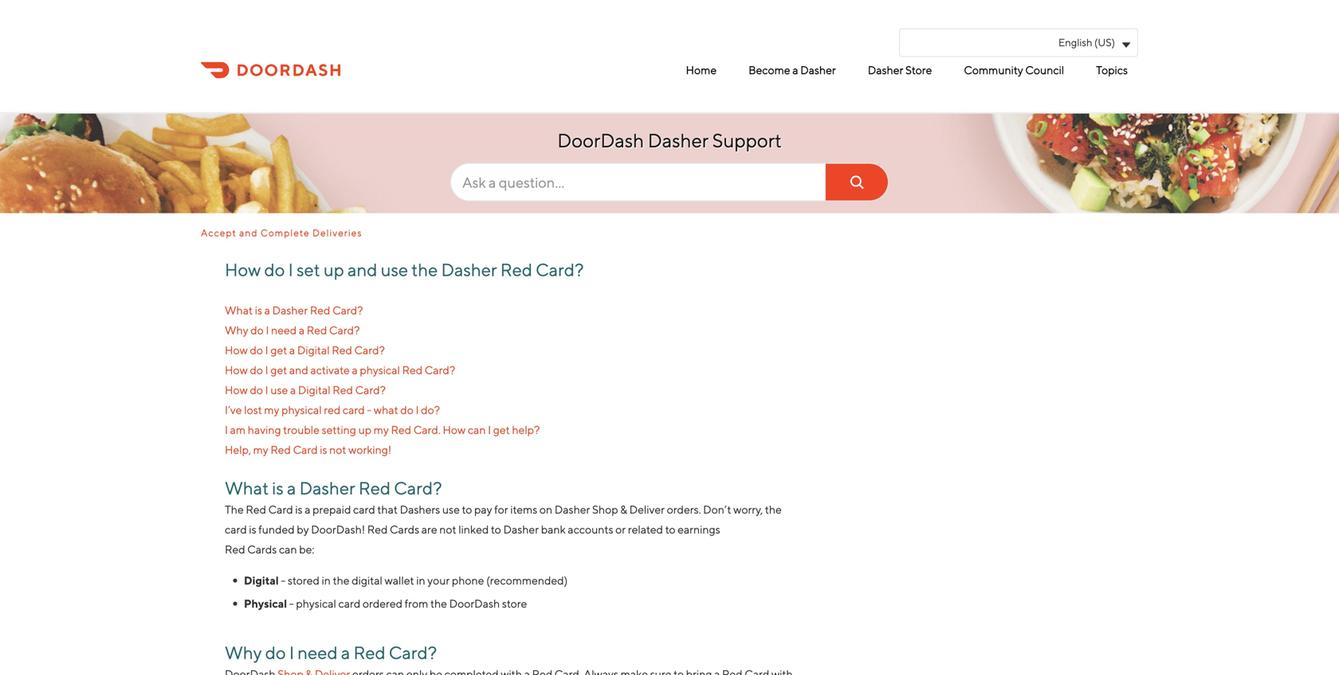 Task type: vqa. For each thing, say whether or not it's contained in the screenshot.
'not' within the What is a Dasher Red Card? The Red Card is a prepaid card that Dashers use to pay for items on Dasher Shop & Deliver orders. Don't worry, the card is funded by DoorDash! Red Cards are not linked to Dasher bank accounts or related to earnings Red Cards can be:
yes



Task type: locate. For each thing, give the bounding box(es) containing it.
card up funded
[[269, 503, 293, 516]]

0 vertical spatial card
[[293, 443, 318, 457]]

0 horizontal spatial in
[[322, 574, 331, 587]]

cards down funded
[[247, 543, 277, 556]]

physical - physical card ordered from the doordash store
[[244, 597, 527, 610]]

need inside the what is a dasher red card? why do i need a red card? how do i get a digital red card? how do i get and activate a physical red card? how do i use a digital red card? i've lost my physical red card - what do i do? i am having trouble setting up my red card. how can i get help? help, my red card is not working!
[[271, 324, 297, 337]]

a right become
[[793, 63, 799, 77]]

1 horizontal spatial can
[[468, 424, 486, 437]]

0 vertical spatial doordash
[[558, 129, 645, 152]]

a right activate
[[352, 364, 358, 377]]

0 vertical spatial and
[[239, 227, 258, 238]]

a up how do i get a digital red card? link
[[299, 324, 305, 337]]

1 horizontal spatial not
[[440, 523, 457, 536]]

can
[[468, 424, 486, 437], [279, 543, 297, 556]]

setting
[[322, 424, 356, 437]]

2 vertical spatial and
[[289, 364, 308, 377]]

can left be:
[[279, 543, 297, 556]]

a down the help, my red card is not working! link
[[287, 478, 296, 499]]

physical up what at the bottom left of the page
[[360, 364, 400, 377]]

pay
[[475, 503, 493, 516]]

do
[[264, 260, 285, 280], [251, 324, 264, 337], [250, 344, 263, 357], [250, 364, 263, 377], [250, 384, 263, 397], [401, 404, 414, 417], [265, 643, 286, 664]]

0 vertical spatial not
[[330, 443, 347, 457]]

0 vertical spatial need
[[271, 324, 297, 337]]

1 horizontal spatial -
[[289, 597, 294, 610]]

dasher
[[801, 63, 836, 77], [868, 63, 904, 77], [648, 129, 709, 152], [441, 260, 497, 280], [272, 304, 308, 317], [300, 478, 355, 499], [555, 503, 591, 516], [504, 523, 539, 536]]

help,
[[225, 443, 251, 457]]

1 vertical spatial need
[[298, 643, 338, 664]]

0 vertical spatial why
[[225, 324, 249, 337]]

card
[[293, 443, 318, 457], [269, 503, 293, 516]]

and down deliveries
[[348, 260, 378, 280]]

1 vertical spatial card
[[269, 503, 293, 516]]

a up why do i need a red card? link
[[264, 304, 270, 317]]

2 horizontal spatial -
[[367, 404, 372, 417]]

- for stored
[[281, 574, 286, 587]]

home
[[686, 63, 717, 77]]

for
[[495, 503, 509, 516]]

be:
[[299, 543, 315, 556]]

not
[[330, 443, 347, 457], [440, 523, 457, 536]]

1 horizontal spatial up
[[359, 424, 372, 437]]

physical up trouble
[[282, 404, 322, 417]]

doordash
[[558, 129, 645, 152], [450, 597, 500, 610]]

0 horizontal spatial doordash
[[450, 597, 500, 610]]

up
[[324, 260, 344, 280], [359, 424, 372, 437]]

2 vertical spatial my
[[253, 443, 269, 457]]

- left what at the bottom left of the page
[[367, 404, 372, 417]]

i down how do i get a digital red card? link
[[265, 364, 269, 377]]

working!
[[349, 443, 392, 457]]

i down stored
[[289, 643, 294, 664]]

(recommended)
[[487, 574, 568, 587]]

0 horizontal spatial use
[[271, 384, 288, 397]]

card?
[[536, 260, 584, 280], [333, 304, 363, 317], [329, 324, 360, 337], [355, 344, 385, 357], [425, 364, 456, 377], [355, 384, 386, 397], [394, 478, 442, 499], [389, 643, 437, 664]]

card inside the what is a dasher red card? why do i need a red card? how do i get a digital red card? how do i get and activate a physical red card? how do i use a digital red card? i've lost my physical red card - what do i do? i am having trouble setting up my red card. how can i get help? help, my red card is not working!
[[293, 443, 318, 457]]

digital
[[352, 574, 383, 587]]

don't
[[704, 503, 732, 516]]

and right the accept
[[239, 227, 258, 238]]

&
[[621, 503, 628, 516]]

get left help?
[[494, 424, 510, 437]]

the
[[412, 260, 438, 280], [766, 503, 782, 516], [333, 574, 350, 587], [431, 597, 447, 610]]

are
[[422, 523, 438, 536]]

0 vertical spatial cards
[[390, 523, 420, 536]]

is up by
[[295, 503, 303, 516]]

community
[[965, 63, 1024, 77]]

to down orders.
[[666, 523, 676, 536]]

need
[[271, 324, 297, 337], [298, 643, 338, 664]]

1 vertical spatial up
[[359, 424, 372, 437]]

is
[[255, 304, 262, 317], [320, 443, 327, 457], [272, 478, 284, 499], [295, 503, 303, 516], [249, 523, 257, 536]]

become a dasher link
[[745, 57, 840, 83]]

get
[[271, 344, 287, 357], [271, 364, 287, 377], [494, 424, 510, 437]]

what
[[374, 404, 398, 417]]

linked
[[459, 523, 489, 536]]

2 vertical spatial -
[[289, 597, 294, 610]]

0 horizontal spatial need
[[271, 324, 297, 337]]

0 horizontal spatial -
[[281, 574, 286, 587]]

card down digital
[[339, 597, 361, 610]]

a down why do i need a red card? link
[[289, 344, 295, 357]]

0 horizontal spatial to
[[462, 503, 472, 516]]

get down how do i get a digital red card? link
[[271, 364, 287, 377]]

1 vertical spatial use
[[271, 384, 288, 397]]

your
[[428, 574, 450, 587]]

can inside what is a dasher red card? the red card is a prepaid card that dashers use to pay for items on dasher shop & deliver orders. don't worry, the card is funded by doordash! red cards are not linked to dasher bank accounts or related to earnings red cards can be:
[[279, 543, 297, 556]]

my
[[264, 404, 280, 417], [374, 424, 389, 437], [253, 443, 269, 457]]

the
[[225, 503, 244, 516]]

help, my red card is not working! link
[[225, 443, 392, 457]]

physical
[[360, 364, 400, 377], [282, 404, 322, 417], [296, 597, 336, 610]]

not inside the what is a dasher red card? why do i need a red card? how do i get a digital red card? how do i get and activate a physical red card? how do i use a digital red card? i've lost my physical red card - what do i do? i am having trouble setting up my red card. how can i get help? help, my red card is not working!
[[330, 443, 347, 457]]

0 horizontal spatial not
[[330, 443, 347, 457]]

can inside the what is a dasher red card? why do i need a red card? how do i get a digital red card? how do i get and activate a physical red card? how do i use a digital red card? i've lost my physical red card - what do i do? i am having trouble setting up my red card. how can i get help? help, my red card is not working!
[[468, 424, 486, 437]]

what up the
[[225, 478, 269, 499]]

to down for
[[491, 523, 502, 536]]

-
[[367, 404, 372, 417], [281, 574, 286, 587], [289, 597, 294, 610]]

digital
[[297, 344, 330, 357], [298, 384, 331, 397], [244, 574, 279, 587]]

2 horizontal spatial use
[[443, 503, 460, 516]]

1 vertical spatial doordash
[[450, 597, 500, 610]]

1 horizontal spatial in
[[417, 574, 426, 587]]

1 vertical spatial can
[[279, 543, 297, 556]]

card.
[[414, 424, 441, 437]]

wallet
[[385, 574, 414, 587]]

why
[[225, 324, 249, 337], [225, 643, 262, 664]]

what is a dasher red card? the red card is a prepaid card that dashers use to pay for items on dasher shop & deliver orders. don't worry, the card is funded by doordash! red cards are not linked to dasher bank accounts or related to earnings red cards can be:
[[225, 478, 782, 556]]

what inside the what is a dasher red card? why do i need a red card? how do i get a digital red card? how do i get and activate a physical red card? how do i use a digital red card? i've lost my physical red card - what do i do? i am having trouble setting up my red card. how can i get help? help, my red card is not working!
[[225, 304, 253, 317]]

up right set
[[324, 260, 344, 280]]

what for what is a dasher red card? the red card is a prepaid card that dashers use to pay for items on dasher shop & deliver orders. don't worry, the card is funded by doordash! red cards are not linked to dasher bank accounts or related to earnings red cards can be:
[[225, 478, 269, 499]]

in
[[322, 574, 331, 587], [417, 574, 426, 587]]

digital up physical
[[244, 574, 279, 587]]

use inside the what is a dasher red card? why do i need a red card? how do i get a digital red card? how do i get and activate a physical red card? how do i use a digital red card? i've lost my physical red card - what do i do? i am having trouble setting up my red card. how can i get help? help, my red card is not working!
[[271, 384, 288, 397]]

in left 'your' at the bottom of page
[[417, 574, 426, 587]]

0 vertical spatial what
[[225, 304, 253, 317]]

or
[[616, 523, 626, 536]]

and down how do i get a digital red card? link
[[289, 364, 308, 377]]

related
[[628, 523, 664, 536]]

- left stored
[[281, 574, 286, 587]]

- down stored
[[289, 597, 294, 610]]

0 vertical spatial -
[[367, 404, 372, 417]]

2 what from the top
[[225, 478, 269, 499]]

store
[[502, 597, 527, 610]]

in right stored
[[322, 574, 331, 587]]

my down what at the bottom left of the page
[[374, 424, 389, 437]]

can left help?
[[468, 424, 486, 437]]

0 horizontal spatial can
[[279, 543, 297, 556]]

1 vertical spatial not
[[440, 523, 457, 536]]

1 vertical spatial what
[[225, 478, 269, 499]]

bank
[[541, 523, 566, 536]]

a
[[793, 63, 799, 77], [264, 304, 270, 317], [299, 324, 305, 337], [289, 344, 295, 357], [352, 364, 358, 377], [290, 384, 296, 397], [287, 478, 296, 499], [305, 503, 311, 516], [341, 643, 350, 664]]

need down stored
[[298, 643, 338, 664]]

to left the pay at bottom left
[[462, 503, 472, 516]]

0 horizontal spatial up
[[324, 260, 344, 280]]

need down what is a dasher red card? link
[[271, 324, 297, 337]]

why down physical
[[225, 643, 262, 664]]

become a dasher
[[749, 63, 836, 77]]

use inside what is a dasher red card? the red card is a prepaid card that dashers use to pay for items on dasher shop & deliver orders. don't worry, the card is funded by doordash! red cards are not linked to dasher bank accounts or related to earnings red cards can be:
[[443, 503, 460, 516]]

0 vertical spatial get
[[271, 344, 287, 357]]

accept and complete deliveries
[[201, 227, 363, 238]]

1 vertical spatial physical
[[282, 404, 322, 417]]

accept
[[201, 227, 237, 238]]

that
[[378, 503, 398, 516]]

my down having
[[253, 443, 269, 457]]

Preferred Language, English (US) button
[[900, 28, 1139, 57]]

what up why do i need a red card? link
[[225, 304, 253, 317]]

not down setting
[[330, 443, 347, 457]]

what for what is a dasher red card? why do i need a red card? how do i get a digital red card? how do i get and activate a physical red card? how do i use a digital red card? i've lost my physical red card - what do i do? i am having trouble setting up my red card. how can i get help? help, my red card is not working!
[[225, 304, 253, 317]]

up up working!
[[359, 424, 372, 437]]

what
[[225, 304, 253, 317], [225, 478, 269, 499]]

card
[[343, 404, 365, 417], [353, 503, 375, 516], [225, 523, 247, 536], [339, 597, 361, 610]]

stored
[[288, 574, 320, 587]]

menu
[[447, 57, 1133, 83]]

funded
[[259, 523, 295, 536]]

accept and complete deliveries link
[[201, 227, 369, 239]]

get down why do i need a red card? link
[[271, 344, 287, 357]]

physical down stored
[[296, 597, 336, 610]]

dasher store link
[[864, 57, 937, 83]]

2 in from the left
[[417, 574, 426, 587]]

what inside what is a dasher red card? the red card is a prepaid card that dashers use to pay for items on dasher shop & deliver orders. don't worry, the card is funded by doordash! red cards are not linked to dasher bank accounts or related to earnings red cards can be:
[[225, 478, 269, 499]]

the inside what is a dasher red card? the red card is a prepaid card that dashers use to pay for items on dasher shop & deliver orders. don't worry, the card is funded by doordash! red cards are not linked to dasher bank accounts or related to earnings red cards can be:
[[766, 503, 782, 516]]

not right the are
[[440, 523, 457, 536]]

card inside what is a dasher red card? the red card is a prepaid card that dashers use to pay for items on dasher shop & deliver orders. don't worry, the card is funded by doordash! red cards are not linked to dasher bank accounts or related to earnings red cards can be:
[[269, 503, 293, 516]]

digital up activate
[[297, 344, 330, 357]]

english
[[1059, 36, 1093, 49]]

0 vertical spatial my
[[264, 404, 280, 417]]

1 horizontal spatial cards
[[390, 523, 420, 536]]

0 vertical spatial use
[[381, 260, 408, 280]]

card down trouble
[[293, 443, 318, 457]]

1 vertical spatial digital
[[298, 384, 331, 397]]

2 vertical spatial use
[[443, 503, 460, 516]]

i left am
[[225, 424, 228, 437]]

how do i get and activate a physical red card? link
[[225, 364, 456, 377]]

1 horizontal spatial and
[[289, 364, 308, 377]]

how
[[225, 260, 261, 280], [225, 344, 248, 357], [225, 364, 248, 377], [225, 384, 248, 397], [443, 424, 466, 437]]

1 why from the top
[[225, 324, 249, 337]]

1 horizontal spatial use
[[381, 260, 408, 280]]

2 horizontal spatial to
[[666, 523, 676, 536]]

i left do?
[[416, 404, 419, 417]]

why down what is a dasher red card? link
[[225, 324, 249, 337]]

i up having
[[265, 384, 269, 397]]

cards left the are
[[390, 523, 420, 536]]

1 vertical spatial cards
[[247, 543, 277, 556]]

1 vertical spatial -
[[281, 574, 286, 587]]

0 vertical spatial can
[[468, 424, 486, 437]]

2 horizontal spatial and
[[348, 260, 378, 280]]

digital down activate
[[298, 384, 331, 397]]

card right the red
[[343, 404, 365, 417]]

accounts
[[568, 523, 614, 536]]

items
[[511, 503, 538, 516]]

use
[[381, 260, 408, 280], [271, 384, 288, 397], [443, 503, 460, 516]]

store
[[906, 63, 933, 77]]

dashers
[[400, 503, 440, 516]]

0 vertical spatial digital
[[297, 344, 330, 357]]

prepaid
[[313, 503, 351, 516]]

my right lost
[[264, 404, 280, 417]]

cards
[[390, 523, 420, 536], [247, 543, 277, 556]]

having
[[248, 424, 281, 437]]

1 vertical spatial why
[[225, 643, 262, 664]]

1 what from the top
[[225, 304, 253, 317]]

and inside the what is a dasher red card? why do i need a red card? how do i get a digital red card? how do i get and activate a physical red card? how do i use a digital red card? i've lost my physical red card - what do i do? i am having trouble setting up my red card. how can i get help? help, my red card is not working!
[[289, 364, 308, 377]]

(us)
[[1095, 36, 1116, 49]]



Task type: describe. For each thing, give the bounding box(es) containing it.
0 vertical spatial physical
[[360, 364, 400, 377]]

2 vertical spatial physical
[[296, 597, 336, 610]]

community council link
[[961, 57, 1069, 83]]

0 horizontal spatial and
[[239, 227, 258, 238]]

card down the
[[225, 523, 247, 536]]

card inside the what is a dasher red card? why do i need a red card? how do i get a digital red card? how do i get and activate a physical red card? how do i use a digital red card? i've lost my physical red card - what do i do? i am having trouble setting up my red card. how can i get help? help, my red card is not working!
[[343, 404, 365, 417]]

home link
[[682, 57, 721, 83]]

i've
[[225, 404, 242, 417]]

1 horizontal spatial doordash
[[558, 129, 645, 152]]

a up by
[[305, 503, 311, 516]]

dasher inside become a dasher link
[[801, 63, 836, 77]]

why do i need a red card? link
[[225, 324, 360, 337]]

orders.
[[667, 503, 701, 516]]

do?
[[421, 404, 440, 417]]

what is a dasher red card? why do i need a red card? how do i get a digital red card? how do i get and activate a physical red card? how do i use a digital red card? i've lost my physical red card - what do i do? i am having trouble setting up my red card. how can i get help? help, my red card is not working!
[[225, 304, 540, 457]]

english (us)
[[1059, 36, 1116, 49]]

is down setting
[[320, 443, 327, 457]]

card? inside what is a dasher red card? the red card is a prepaid card that dashers use to pay for items on dasher shop & deliver orders. don't worry, the card is funded by doordash! red cards are not linked to dasher bank accounts or related to earnings red cards can be:
[[394, 478, 442, 499]]

i've lost my physical red card - what do i do? link
[[225, 404, 440, 417]]

1 vertical spatial my
[[374, 424, 389, 437]]

0 horizontal spatial cards
[[247, 543, 277, 556]]

topics link
[[1093, 57, 1133, 83]]

become
[[749, 63, 791, 77]]

2 why from the top
[[225, 643, 262, 664]]

Ask a question... text field
[[451, 163, 889, 201]]

council
[[1026, 63, 1065, 77]]

1 vertical spatial and
[[348, 260, 378, 280]]

phone
[[452, 574, 484, 587]]

physical
[[244, 597, 287, 610]]

ordered
[[363, 597, 403, 610]]

red
[[324, 404, 341, 417]]

help?
[[512, 424, 540, 437]]

support
[[713, 129, 782, 152]]

digital - stored in the digital wallet in your phone (recommended)
[[244, 574, 568, 587]]

1 horizontal spatial to
[[491, 523, 502, 536]]

i am having trouble setting up my red card. how can i get help? link
[[225, 424, 540, 437]]

a down the physical - physical card ordered from the doordash store
[[341, 643, 350, 664]]

dasher inside dasher store link
[[868, 63, 904, 77]]

how do i get a digital red card? link
[[225, 344, 385, 357]]

why inside the what is a dasher red card? why do i need a red card? how do i get a digital red card? how do i get and activate a physical red card? how do i use a digital red card? i've lost my physical red card - what do i do? i am having trouble setting up my red card. how can i get help? help, my red card is not working!
[[225, 324, 249, 337]]

doordash!
[[311, 523, 365, 536]]

activate
[[311, 364, 350, 377]]

set
[[297, 260, 320, 280]]

from
[[405, 597, 429, 610]]

complete
[[261, 227, 310, 238]]

community council
[[965, 63, 1065, 77]]

i down what is a dasher red card? link
[[266, 324, 269, 337]]

on
[[540, 503, 553, 516]]

topics
[[1097, 63, 1129, 77]]

i left help?
[[488, 424, 491, 437]]

is left funded
[[249, 523, 257, 536]]

- for physical
[[289, 597, 294, 610]]

dasher store
[[868, 63, 933, 77]]

- inside the what is a dasher red card? why do i need a red card? how do i get a digital red card? how do i get and activate a physical red card? how do i use a digital red card? i've lost my physical red card - what do i do? i am having trouble setting up my red card. how can i get help? help, my red card is not working!
[[367, 404, 372, 417]]

dasher help home image
[[201, 60, 341, 80]]

shop
[[593, 503, 619, 516]]

is up funded
[[272, 478, 284, 499]]

0 vertical spatial up
[[324, 260, 344, 280]]

i down why do i need a red card? link
[[265, 344, 269, 357]]

what is a dasher red card? link
[[225, 304, 363, 317]]

by
[[297, 523, 309, 536]]

why do i need a red card?
[[225, 643, 437, 664]]

deliver
[[630, 503, 665, 516]]

am
[[230, 424, 246, 437]]

lost
[[244, 404, 262, 417]]

2 vertical spatial get
[[494, 424, 510, 437]]

doordash dasher support
[[558, 129, 782, 152]]

i left set
[[288, 260, 293, 280]]

1 in from the left
[[322, 574, 331, 587]]

up inside the what is a dasher red card? why do i need a red card? how do i get a digital red card? how do i get and activate a physical red card? how do i use a digital red card? i've lost my physical red card - what do i do? i am having trouble setting up my red card. how can i get help? help, my red card is not working!
[[359, 424, 372, 437]]

earnings
[[678, 523, 721, 536]]

1 vertical spatial get
[[271, 364, 287, 377]]

menu containing home
[[447, 57, 1133, 83]]

how do i set up and use the dasher red card?
[[225, 260, 584, 280]]

trouble
[[283, 424, 320, 437]]

is up why do i need a red card? link
[[255, 304, 262, 317]]

1 horizontal spatial need
[[298, 643, 338, 664]]

how do i use a digital red card? link
[[225, 384, 386, 397]]

a up trouble
[[290, 384, 296, 397]]

deliveries
[[313, 227, 363, 238]]

worry,
[[734, 503, 763, 516]]

dasher inside the what is a dasher red card? why do i need a red card? how do i get a digital red card? how do i get and activate a physical red card? how do i use a digital red card? i've lost my physical red card - what do i do? i am having trouble setting up my red card. how can i get help? help, my red card is not working!
[[272, 304, 308, 317]]

2 vertical spatial digital
[[244, 574, 279, 587]]

card left that
[[353, 503, 375, 516]]

not inside what is a dasher red card? the red card is a prepaid card that dashers use to pay for items on dasher shop & deliver orders. don't worry, the card is funded by doordash! red cards are not linked to dasher bank accounts or related to earnings red cards can be:
[[440, 523, 457, 536]]



